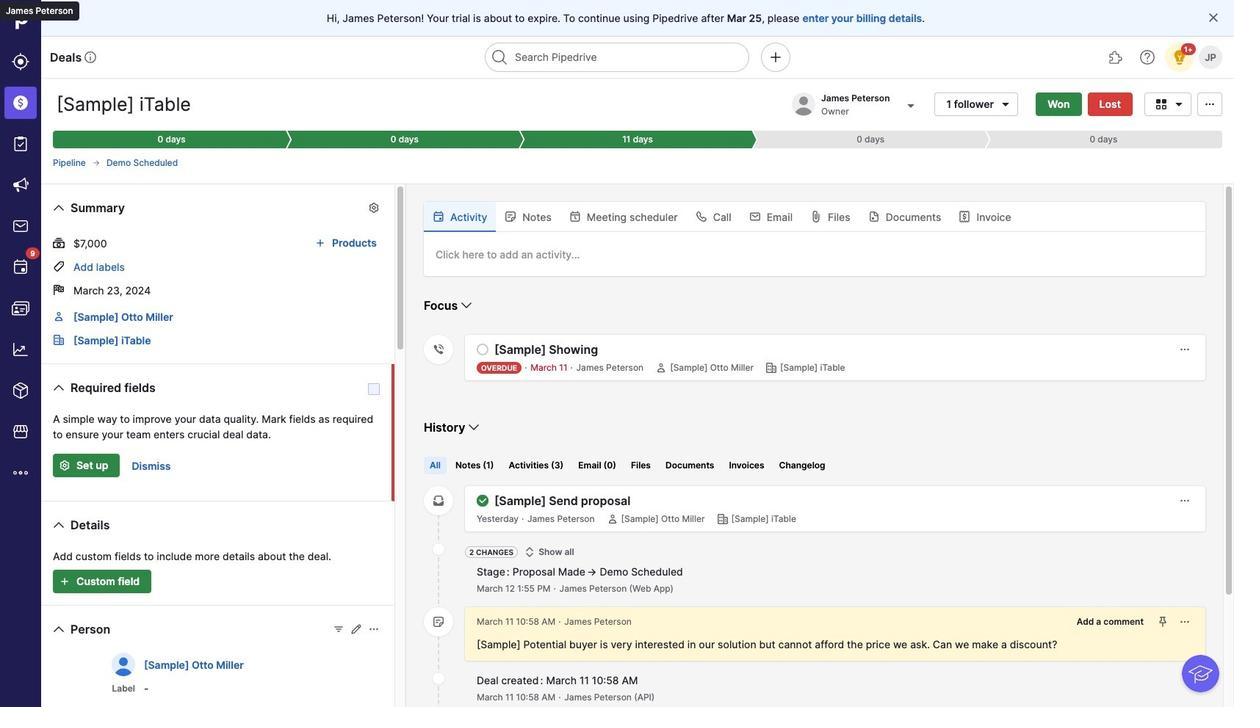 Task type: locate. For each thing, give the bounding box(es) containing it.
menu item
[[0, 82, 41, 123]]

more image
[[12, 464, 29, 482]]

2 more actions image from the top
[[1179, 616, 1191, 628]]

pin this note image
[[1157, 616, 1169, 628]]

color link image right insights image
[[53, 334, 65, 346]]

quick help image
[[1139, 48, 1156, 66]]

marketplace image
[[12, 423, 29, 441]]

knowledge center bot, also known as kc bot is an onboarding assistant that allows you to see the list of onboarding items in one place for quick and easy reference. this improves your in-app experience. image
[[1182, 655, 1219, 693]]

1 horizontal spatial color secondary image
[[765, 362, 777, 374]]

color link image
[[53, 311, 65, 322], [53, 334, 65, 346]]

0 horizontal spatial color secondary image
[[433, 544, 444, 555]]

1 vertical spatial more actions image
[[1179, 616, 1191, 628]]

color primary image
[[1208, 12, 1219, 24], [997, 98, 1015, 110], [1153, 98, 1170, 110], [433, 211, 444, 223], [749, 211, 761, 223], [53, 237, 65, 249], [53, 261, 65, 273], [477, 344, 488, 356], [655, 362, 667, 374], [465, 419, 483, 436], [606, 513, 618, 525], [50, 516, 68, 534], [524, 547, 536, 558], [50, 621, 68, 638], [333, 624, 345, 635], [350, 624, 362, 635], [368, 624, 380, 635]]

deals image
[[12, 94, 29, 112]]

Search Pipedrive field
[[485, 43, 749, 72]]

color primary image
[[1170, 98, 1188, 110], [1201, 98, 1219, 110], [92, 159, 101, 167], [50, 199, 68, 217], [368, 202, 380, 214], [505, 211, 517, 223], [569, 211, 581, 223], [695, 211, 707, 223], [810, 211, 822, 223], [868, 211, 880, 223], [959, 211, 971, 223], [311, 237, 329, 249], [53, 284, 65, 296], [458, 297, 475, 314], [50, 379, 68, 397], [477, 495, 488, 507]]

color link image right contacts icon
[[53, 311, 65, 322]]

more actions image
[[1179, 344, 1191, 356], [1179, 616, 1191, 628]]

1 vertical spatial color link image
[[53, 334, 65, 346]]

0 vertical spatial color secondary image
[[765, 362, 777, 374]]

0 vertical spatial color primary inverted image
[[56, 460, 73, 472]]

0 vertical spatial color link image
[[53, 311, 65, 322]]

1 color link image from the top
[[53, 311, 65, 322]]

1 vertical spatial color primary inverted image
[[56, 576, 73, 588]]

info image
[[85, 51, 96, 63]]

insights image
[[12, 341, 29, 358]]

1 more actions image from the top
[[1179, 344, 1191, 356]]

color secondary image
[[765, 362, 777, 374], [433, 544, 444, 555]]

color primary inverted image
[[56, 460, 73, 472], [56, 576, 73, 588]]

contacts image
[[12, 300, 29, 317]]

color secondary image
[[433, 344, 444, 356], [433, 495, 444, 507], [717, 513, 728, 525], [433, 616, 444, 628], [433, 673, 444, 685]]

1 vertical spatial color secondary image
[[433, 544, 444, 555]]

[Sample] iTable text field
[[53, 90, 220, 119]]

menu
[[0, 0, 41, 707]]

0 vertical spatial more actions image
[[1179, 344, 1191, 356]]



Task type: describe. For each thing, give the bounding box(es) containing it.
leads image
[[12, 53, 29, 71]]

campaigns image
[[12, 176, 29, 194]]

2 color primary inverted image from the top
[[56, 576, 73, 588]]

projects image
[[12, 135, 29, 153]]

products image
[[12, 382, 29, 400]]

sales assistant image
[[1171, 48, 1188, 66]]

home image
[[10, 10, 32, 32]]

quick add image
[[767, 48, 784, 66]]

color undefined image
[[12, 259, 29, 276]]

more actions image
[[1179, 495, 1191, 507]]

1 color primary inverted image from the top
[[56, 460, 73, 472]]

sales inbox image
[[12, 217, 29, 235]]

2 color link image from the top
[[53, 334, 65, 346]]

transfer ownership image
[[902, 97, 919, 114]]



Task type: vqa. For each thing, say whether or not it's contained in the screenshot.
8th size s icon from the top of the page
no



